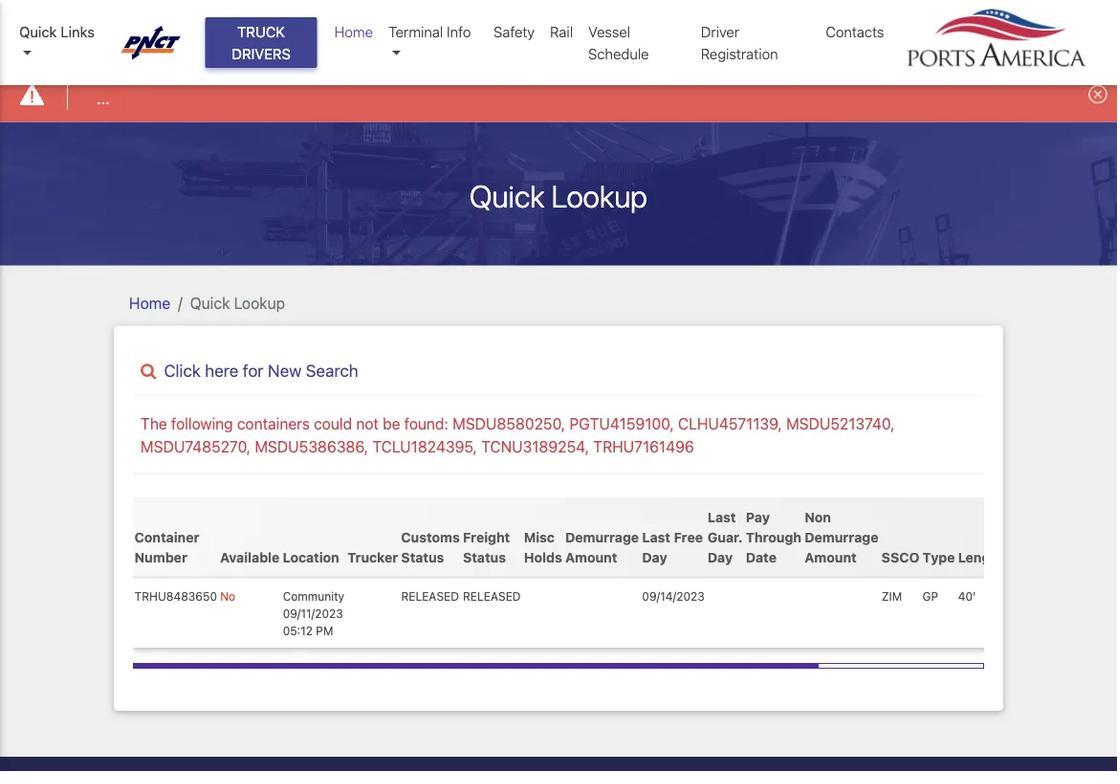 Task type: vqa. For each thing, say whether or not it's contained in the screenshot.
the 20' Reefers
no



Task type: locate. For each thing, give the bounding box(es) containing it.
day
[[642, 549, 668, 564], [708, 549, 733, 564]]

msdu7485270,
[[141, 437, 251, 456]]

truck drivers link
[[205, 17, 317, 68]]

0 vertical spatial quick lookup
[[470, 178, 648, 214]]

1 horizontal spatial released
[[463, 589, 521, 602]]

0 horizontal spatial amount
[[565, 549, 618, 564]]

0 horizontal spatial released
[[401, 589, 459, 602]]

amount down non
[[805, 549, 857, 564]]

2 vertical spatial quick
[[190, 294, 230, 312]]

home link up the search image
[[129, 294, 170, 312]]

here
[[205, 360, 239, 380]]

containers
[[237, 415, 310, 433]]

demurrage
[[565, 528, 639, 544], [805, 528, 879, 544]]

truck
[[238, 23, 285, 40]]

status down freight
[[463, 549, 506, 564]]

1 status from the left
[[401, 549, 444, 564]]

1 horizontal spatial quick lookup
[[470, 178, 648, 214]]

0 horizontal spatial quick
[[19, 23, 57, 40]]

0 vertical spatial quick
[[19, 23, 57, 40]]

quick inside quick links link
[[19, 23, 57, 40]]

lookup
[[552, 178, 648, 214], [234, 294, 285, 312]]

tclu1824395,
[[373, 437, 477, 456]]

number
[[135, 549, 187, 564]]

location
[[283, 549, 340, 564]]

1 vertical spatial home
[[129, 294, 170, 312]]

1 vertical spatial last
[[642, 528, 671, 544]]

vessel schedule link
[[581, 13, 694, 72]]

home
[[335, 23, 373, 40], [129, 294, 170, 312]]

misc holds demurrage amount last free day last guar. day pay through date non demurrage amount ssco type length
[[524, 508, 1004, 564]]

day up '09/14/2023'
[[642, 549, 668, 564]]

last left free
[[642, 528, 671, 544]]

not
[[356, 415, 379, 433]]

demurrage right misc
[[565, 528, 639, 544]]

1 horizontal spatial status
[[463, 549, 506, 564]]

registration
[[701, 45, 779, 62]]

msdu8580250,
[[453, 415, 566, 433]]

schedule
[[589, 45, 649, 62]]

home link
[[327, 13, 381, 50], [129, 294, 170, 312]]

released down freight
[[463, 589, 521, 602]]

05:12
[[283, 623, 313, 637]]

0 vertical spatial home link
[[327, 13, 381, 50]]

1 horizontal spatial last
[[708, 508, 736, 524]]

0 horizontal spatial demurrage
[[565, 528, 639, 544]]

community
[[283, 589, 344, 602]]

container number
[[135, 528, 199, 564]]

1 amount from the left
[[565, 549, 618, 564]]

gp
[[923, 589, 939, 602]]

0 horizontal spatial last
[[642, 528, 671, 544]]

0 vertical spatial home
[[335, 23, 373, 40]]

status down customs
[[401, 549, 444, 564]]

freight
[[463, 528, 510, 544]]

terminal info
[[388, 23, 471, 40]]

1 horizontal spatial home link
[[327, 13, 381, 50]]

released released
[[401, 589, 521, 602]]

search image
[[141, 362, 156, 379]]

customs
[[401, 528, 460, 544]]

truck drivers
[[232, 23, 291, 62]]

0 vertical spatial last
[[708, 508, 736, 524]]

released
[[401, 589, 459, 602], [463, 589, 521, 602]]

0 horizontal spatial day
[[642, 549, 668, 564]]

0 horizontal spatial lookup
[[234, 294, 285, 312]]

2 released from the left
[[463, 589, 521, 602]]

home left terminal
[[335, 23, 373, 40]]

driver
[[701, 23, 740, 40]]

1 vertical spatial quick lookup
[[190, 294, 285, 312]]

amount right holds
[[565, 549, 618, 564]]

quick lookup
[[470, 178, 648, 214], [190, 294, 285, 312]]

1 horizontal spatial quick
[[190, 294, 230, 312]]

1 horizontal spatial amount
[[805, 549, 857, 564]]

free
[[674, 528, 703, 544]]

quick links link
[[19, 21, 103, 64]]

safety link
[[486, 13, 543, 50]]

terminal info link
[[381, 13, 486, 72]]

1 horizontal spatial day
[[708, 549, 733, 564]]

zim
[[882, 589, 903, 602]]

0 vertical spatial lookup
[[552, 178, 648, 214]]

quick
[[19, 23, 57, 40], [470, 178, 545, 214], [190, 294, 230, 312]]

status
[[401, 549, 444, 564], [463, 549, 506, 564]]

09/14/2023
[[642, 589, 705, 602]]

amount
[[565, 549, 618, 564], [805, 549, 857, 564]]

rail
[[550, 23, 573, 40]]

terminal
[[388, 23, 443, 40]]

0 horizontal spatial status
[[401, 549, 444, 564]]

misc
[[524, 528, 555, 544]]

1 vertical spatial home link
[[129, 294, 170, 312]]

day down guar.
[[708, 549, 733, 564]]

released down customs
[[401, 589, 459, 602]]

last
[[708, 508, 736, 524], [642, 528, 671, 544]]

date
[[746, 549, 777, 564]]

found:
[[404, 415, 449, 433]]

home link left terminal
[[327, 13, 381, 50]]

click here for new search link
[[133, 360, 985, 381]]

home up the search image
[[129, 294, 170, 312]]

2 horizontal spatial quick
[[470, 178, 545, 214]]

length
[[959, 549, 1004, 564]]

1 released from the left
[[401, 589, 459, 602]]

driver registration link
[[694, 13, 818, 72]]

demurrage down non
[[805, 528, 879, 544]]

the
[[141, 415, 167, 433]]

last up guar.
[[708, 508, 736, 524]]

0 horizontal spatial home link
[[129, 294, 170, 312]]

pm
[[316, 623, 333, 637]]

guar.
[[708, 528, 743, 544]]

1 horizontal spatial demurrage
[[805, 528, 879, 544]]

1 horizontal spatial home
[[335, 23, 373, 40]]

search
[[306, 360, 359, 380]]



Task type: describe. For each thing, give the bounding box(es) containing it.
msdu5213740,
[[787, 415, 895, 433]]

2 status from the left
[[463, 549, 506, 564]]

... link
[[97, 87, 110, 110]]

0 horizontal spatial home
[[129, 294, 170, 312]]

contacts
[[826, 23, 885, 40]]

vessel
[[589, 23, 631, 40]]

1 vertical spatial lookup
[[234, 294, 285, 312]]

... alert
[[0, 70, 1118, 122]]

info
[[447, 23, 471, 40]]

no
[[220, 589, 236, 602]]

clhu4571139,
[[678, 415, 783, 433]]

new
[[268, 360, 302, 380]]

trucker
[[348, 549, 398, 564]]

1 horizontal spatial lookup
[[552, 178, 648, 214]]

tcnu3189254,
[[481, 437, 589, 456]]

2 amount from the left
[[805, 549, 857, 564]]

rail link
[[543, 13, 581, 50]]

for
[[243, 360, 264, 380]]

09/11/2023
[[283, 606, 343, 620]]

pay
[[746, 508, 770, 524]]

click here for new search
[[164, 360, 359, 380]]

driver registration
[[701, 23, 779, 62]]

safety
[[494, 23, 535, 40]]

vessel schedule
[[589, 23, 649, 62]]

available
[[220, 549, 280, 564]]

pgtu4159100,
[[570, 415, 674, 433]]

contacts link
[[818, 13, 892, 50]]

following
[[171, 415, 233, 433]]

could
[[314, 415, 352, 433]]

close image
[[1089, 84, 1108, 104]]

be
[[383, 415, 400, 433]]

non
[[805, 508, 832, 524]]

1 vertical spatial quick
[[470, 178, 545, 214]]

1 demurrage from the left
[[565, 528, 639, 544]]

type
[[923, 549, 955, 564]]

through
[[746, 528, 802, 544]]

trhu7161496
[[593, 437, 695, 456]]

1 day from the left
[[642, 549, 668, 564]]

trhu8483650
[[135, 589, 217, 602]]

0 horizontal spatial quick lookup
[[190, 294, 285, 312]]

container
[[135, 528, 199, 544]]

links
[[61, 23, 95, 40]]

40'
[[959, 589, 976, 602]]

msdu5386386,
[[255, 437, 369, 456]]

the following containers could not be found: msdu8580250, pgtu4159100, clhu4571139, msdu5213740, msdu7485270, msdu5386386, tclu1824395, tcnu3189254, trhu7161496
[[141, 415, 895, 456]]

2 day from the left
[[708, 549, 733, 564]]

2 demurrage from the left
[[805, 528, 879, 544]]

...
[[97, 89, 110, 107]]

drivers
[[232, 45, 291, 62]]

ssco
[[882, 549, 920, 564]]

community 09/11/2023 05:12 pm
[[283, 589, 344, 637]]

holds
[[524, 549, 562, 564]]

available location trucker customs status freight status
[[220, 528, 510, 564]]

quick links
[[19, 23, 95, 40]]

trhu8483650 no
[[135, 589, 236, 602]]

click
[[164, 360, 201, 380]]



